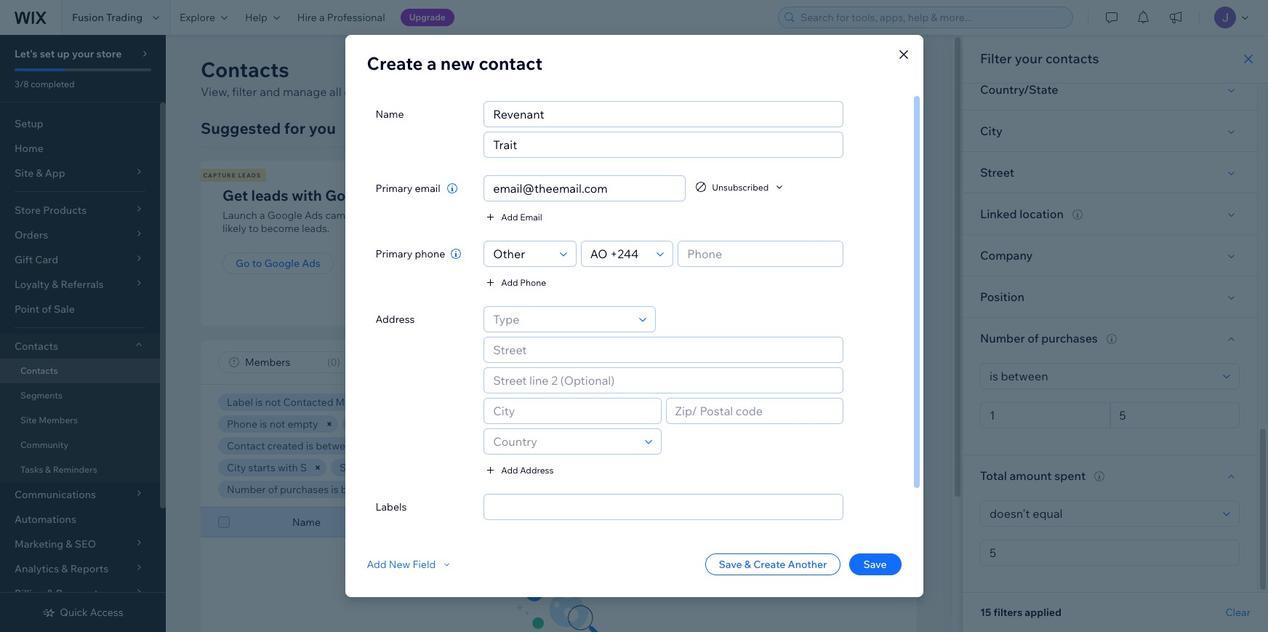 Task type: locate. For each thing, give the bounding box(es) containing it.
google inside 'button'
[[264, 257, 300, 270]]

1 save from the left
[[719, 558, 742, 571]]

total for total amount spent is not 5
[[451, 483, 474, 496]]

1 vertical spatial contact
[[707, 186, 760, 204]]

primary for primary phone
[[376, 247, 413, 260]]

1 vertical spatial &
[[745, 558, 751, 571]]

0 vertical spatial city
[[981, 124, 1003, 138]]

0 vertical spatial linked
[[981, 207, 1017, 221]]

spent for total amount spent
[[1055, 468, 1086, 483]]

Street line 2 (Optional) field
[[489, 368, 839, 393]]

label
[[227, 396, 253, 409]]

1 horizontal spatial member
[[850, 516, 890, 529]]

0 vertical spatial street
[[981, 165, 1015, 180]]

0 vertical spatial phone
[[520, 277, 546, 288]]

not up created
[[270, 418, 285, 431]]

5
[[412, 483, 418, 496], [572, 483, 578, 496]]

Search... field
[[743, 352, 895, 372]]

learn more button
[[531, 83, 593, 100]]

leads. right become
[[302, 222, 330, 235]]

create contact
[[816, 63, 900, 77]]

add for add address
[[501, 464, 518, 475]]

0 horizontal spatial name
[[292, 516, 321, 529]]

1 vertical spatial empty
[[399, 461, 430, 474]]

ads down get leads with google ads launch a google ads campaign to target people likely to become leads. at the top left of page
[[302, 257, 321, 270]]

spent down from number field
[[1055, 468, 1086, 483]]

address inside button
[[520, 464, 554, 475]]

leads. inside get leads with google ads launch a google ads campaign to target people likely to become leads.
[[302, 222, 330, 235]]

contacts right 'import'
[[680, 257, 723, 270]]

a inside the 'grow your contact list add contacts by importing them via gmail or a csv file.'
[[845, 209, 851, 222]]

to
[[375, 209, 385, 222], [249, 222, 259, 235], [252, 257, 262, 270]]

1 horizontal spatial 2023
[[480, 439, 503, 452]]

unsubscribed
[[712, 181, 769, 192]]

1 horizontal spatial total
[[981, 468, 1007, 483]]

contacts up filter
[[201, 57, 289, 82]]

contacts down point of sale
[[15, 340, 58, 353]]

street down contact created is between dec 22, 2023 and dec 10, 2023
[[340, 461, 369, 474]]

filter inside 'button'
[[648, 356, 673, 369]]

contacts left by
[[653, 209, 695, 222]]

2023 right 22,
[[397, 439, 420, 452]]

1 horizontal spatial leads.
[[497, 84, 529, 99]]

0 vertical spatial between
[[316, 439, 357, 452]]

1 vertical spatial primary
[[376, 247, 413, 260]]

let's
[[15, 47, 38, 60]]

1 horizontal spatial clear button
[[1226, 606, 1251, 619]]

starts
[[248, 461, 276, 474]]

your up by
[[672, 186, 704, 204]]

of inside sidebar 'element'
[[42, 303, 52, 316]]

learn
[[531, 84, 562, 99]]

0 horizontal spatial purchases
[[280, 483, 329, 496]]

0 vertical spatial select an option field
[[986, 364, 1219, 388]]

contact up importing
[[707, 186, 760, 204]]

add email button
[[484, 210, 542, 223]]

street
[[981, 165, 1015, 180], [340, 461, 369, 474]]

22,
[[381, 439, 394, 452]]

with
[[292, 186, 322, 204], [278, 461, 298, 474]]

contacts
[[1046, 50, 1099, 67], [653, 209, 695, 222]]

1 horizontal spatial amount
[[1010, 468, 1052, 483]]

1 horizontal spatial contact
[[856, 63, 900, 77]]

dec left '10,'
[[443, 439, 461, 452]]

help
[[245, 11, 268, 24]]

csv
[[631, 222, 652, 235]]

spent down add address
[[515, 483, 542, 496]]

2 vertical spatial phone
[[589, 516, 620, 529]]

contacts inside 'link'
[[20, 365, 58, 376]]

amount for total amount spent
[[1010, 468, 1052, 483]]

primary up target
[[376, 182, 413, 195]]

1 vertical spatial google
[[267, 209, 303, 222]]

contacted
[[283, 396, 333, 409]]

1 vertical spatial contact
[[227, 439, 265, 452]]

contacts inside contacts view, filter and manage all of your site's customers and leads. learn more
[[201, 57, 289, 82]]

save inside button
[[864, 558, 887, 571]]

1 vertical spatial clear button
[[1226, 606, 1251, 619]]

save button
[[849, 554, 902, 575]]

status up assignee at bottom
[[539, 396, 568, 409]]

location for linked location doesn't equal any of hickory drive
[[497, 461, 535, 474]]

1 vertical spatial city
[[227, 461, 246, 474]]

of for number of purchases is between 1 and 5
[[268, 483, 278, 496]]

type field up add phone
[[489, 242, 556, 266]]

address down primary phone
[[376, 313, 415, 326]]

amount down from number field
[[1010, 468, 1052, 483]]

a right or
[[845, 209, 851, 222]]

street up linked location
[[981, 165, 1015, 180]]

2 dec from the left
[[443, 439, 461, 452]]

1 horizontal spatial &
[[745, 558, 751, 571]]

save for save & create another
[[719, 558, 742, 571]]

google up campaign
[[325, 186, 376, 204]]

Search for tools, apps, help & more... field
[[797, 7, 1069, 28]]

number of purchases is between 1 and 5
[[227, 483, 418, 496]]

1 type field from the top
[[489, 242, 556, 266]]

1 horizontal spatial address
[[520, 464, 554, 475]]

primary email
[[376, 182, 441, 195]]

1 select an option field from the top
[[986, 364, 1219, 388]]

1 vertical spatial number
[[227, 483, 266, 496]]

number down starts
[[227, 483, 266, 496]]

& for create
[[745, 558, 751, 571]]

your left site's
[[358, 84, 382, 99]]

linked for linked location
[[981, 207, 1017, 221]]

with left s
[[278, 461, 298, 474]]

1 horizontal spatial filter
[[981, 50, 1012, 67]]

a
[[319, 11, 325, 24], [427, 52, 437, 74], [260, 209, 265, 222], [845, 209, 851, 222], [453, 418, 459, 431]]

contact up learn
[[479, 52, 543, 74]]

ads inside 'button'
[[302, 257, 321, 270]]

create a new contact
[[367, 52, 543, 74]]

contacts up country/state at the right of the page
[[1046, 50, 1099, 67]]

save inside button
[[719, 558, 742, 571]]

0 horizontal spatial spent
[[515, 483, 542, 496]]

0 horizontal spatial contact
[[479, 52, 543, 74]]

is left jacob
[[580, 418, 588, 431]]

0 vertical spatial primary
[[376, 182, 413, 195]]

leads. inside contacts view, filter and manage all of your site's customers and leads. learn more
[[497, 84, 529, 99]]

&
[[45, 464, 51, 475], [745, 558, 751, 571]]

total for total amount spent
[[981, 468, 1007, 483]]

list
[[199, 161, 1014, 326]]

setup link
[[0, 111, 160, 136]]

0 vertical spatial contact
[[856, 63, 900, 77]]

5 right 1
[[412, 483, 418, 496]]

1 vertical spatial phone
[[227, 418, 258, 431]]

add phone
[[501, 277, 546, 288]]

primary left phone
[[376, 247, 413, 260]]

filter for filter
[[648, 356, 673, 369]]

leads. left learn
[[497, 84, 529, 99]]

select an option field up enter a value number field
[[986, 501, 1219, 526]]

contact created is between dec 22, 2023 and dec 10, 2023
[[227, 439, 503, 452]]

clear button
[[602, 481, 646, 498], [1226, 606, 1251, 619]]

contact inside the 'grow your contact list add contacts by importing them via gmail or a csv file.'
[[707, 186, 760, 204]]

0 horizontal spatial clear
[[613, 484, 635, 495]]

select an option field up from number field
[[986, 364, 1219, 388]]

1 horizontal spatial create
[[754, 558, 786, 571]]

more
[[565, 84, 593, 99]]

1 vertical spatial select an option field
[[986, 501, 1219, 526]]

1 horizontal spatial location
[[1020, 207, 1064, 221]]

create for create a new contact
[[367, 52, 423, 74]]

empty
[[288, 418, 318, 431], [399, 461, 430, 474]]

position
[[981, 290, 1025, 304]]

location up total amount spent is not 5 on the left of the page
[[497, 461, 535, 474]]

2 horizontal spatial phone
[[589, 516, 620, 529]]

0 horizontal spatial dec
[[360, 439, 378, 452]]

1 vertical spatial type field
[[489, 307, 635, 332]]

create inside button
[[816, 63, 853, 77]]

get more contacts
[[612, 172, 689, 179]]

email down the email field
[[520, 211, 542, 222]]

your inside sidebar 'element'
[[72, 47, 94, 60]]

your up country/state at the right of the page
[[1015, 50, 1043, 67]]

amount for total amount spent is not 5
[[476, 483, 513, 496]]

0 vertical spatial member
[[351, 418, 391, 431]]

add email
[[501, 211, 542, 222]]

1 vertical spatial street
[[340, 461, 369, 474]]

linked up the company
[[981, 207, 1017, 221]]

a right hire
[[319, 11, 325, 24]]

address down birthdate
[[520, 464, 554, 475]]

number down position
[[981, 331, 1025, 346]]

city down country/state at the right of the page
[[981, 124, 1003, 138]]

another
[[788, 558, 827, 571]]

City field
[[489, 399, 657, 423]]

linked down '10,'
[[463, 461, 494, 474]]

not for phone is not empty
[[270, 418, 285, 431]]

0 horizontal spatial 5
[[412, 483, 418, 496]]

0 horizontal spatial contacts
[[653, 209, 695, 222]]

customers
[[414, 84, 471, 99]]

is down contact created is between dec 22, 2023 and dec 10, 2023
[[371, 461, 379, 474]]

1 horizontal spatial 5
[[572, 483, 578, 496]]

2 select an option field from the top
[[986, 501, 1219, 526]]

name down site's
[[376, 108, 404, 121]]

a down leads
[[260, 209, 265, 222]]

spent
[[1055, 468, 1086, 483], [515, 483, 542, 496]]

0 horizontal spatial phone
[[227, 418, 258, 431]]

with right leads
[[292, 186, 322, 204]]

0 horizontal spatial 2023
[[397, 439, 420, 452]]

hickory
[[634, 461, 670, 474]]

ads left campaign
[[305, 209, 323, 222]]

1 horizontal spatial city
[[981, 124, 1003, 138]]

email for email subscriber status is never subscribed
[[458, 396, 484, 409]]

Phone field
[[683, 242, 839, 266]]

0 vertical spatial location
[[1020, 207, 1064, 221]]

help button
[[236, 0, 289, 35]]

capture
[[203, 172, 236, 179]]

with inside get leads with google ads launch a google ads campaign to target people likely to become leads.
[[292, 186, 322, 204]]

1 vertical spatial filter
[[648, 356, 673, 369]]

site members link
[[0, 408, 160, 433]]

not up phone is not empty
[[265, 396, 281, 409]]

2 horizontal spatial create
[[816, 63, 853, 77]]

1 horizontal spatial contacts
[[1046, 50, 1099, 67]]

1 vertical spatial purchases
[[280, 483, 329, 496]]

& inside sidebar 'element'
[[45, 464, 51, 475]]

primary phone
[[376, 247, 445, 260]]

None checkbox
[[218, 514, 230, 531]]

0 vertical spatial name
[[376, 108, 404, 121]]

2 2023 from the left
[[480, 439, 503, 452]]

0 horizontal spatial linked
[[463, 461, 494, 474]]

is down 'doesn't'
[[545, 483, 552, 496]]

2 horizontal spatial address
[[723, 516, 762, 529]]

add down grow
[[631, 209, 651, 222]]

1 vertical spatial with
[[278, 461, 298, 474]]

dec left 22,
[[360, 439, 378, 452]]

location up the company
[[1020, 207, 1064, 221]]

0 vertical spatial filter
[[981, 50, 1012, 67]]

0 horizontal spatial save
[[719, 558, 742, 571]]

city for city
[[981, 124, 1003, 138]]

birthdate
[[528, 439, 573, 452]]

and down member status is not a member
[[422, 439, 440, 452]]

linked location doesn't equal any of hickory drive
[[463, 461, 698, 474]]

1 horizontal spatial linked
[[981, 207, 1017, 221]]

filter up country/state at the right of the page
[[981, 50, 1012, 67]]

add phone button
[[484, 276, 546, 289]]

0 vertical spatial empty
[[288, 418, 318, 431]]

0 horizontal spatial location
[[497, 461, 535, 474]]

contacts inside popup button
[[15, 340, 58, 353]]

not left the member
[[435, 418, 451, 431]]

& left another
[[745, 558, 751, 571]]

go to google ads
[[236, 257, 321, 270]]

sidebar element
[[0, 35, 166, 632]]

a inside hire a professional 'link'
[[319, 11, 325, 24]]

Email field
[[489, 176, 681, 201]]

1 vertical spatial contacts
[[653, 209, 695, 222]]

1 vertical spatial linked
[[463, 461, 494, 474]]

1 primary from the top
[[376, 182, 413, 195]]

1 vertical spatial member
[[850, 516, 890, 529]]

ads up target
[[380, 186, 407, 204]]

Country field
[[489, 429, 641, 454]]

1 horizontal spatial spent
[[1055, 468, 1086, 483]]

subscribed
[[609, 396, 662, 409]]

2 type field from the top
[[489, 307, 635, 332]]

add inside the 'grow your contact list add contacts by importing them via gmail or a csv file.'
[[631, 209, 651, 222]]

hire
[[297, 11, 317, 24]]

0 vertical spatial &
[[45, 464, 51, 475]]

1 horizontal spatial street
[[981, 165, 1015, 180]]

capture leads
[[203, 172, 261, 179]]

list containing get leads with google ads
[[199, 161, 1014, 326]]

fusion
[[72, 11, 104, 24]]

0 vertical spatial type field
[[489, 242, 556, 266]]

0 horizontal spatial empty
[[288, 418, 318, 431]]

add
[[631, 209, 651, 222], [501, 211, 518, 222], [501, 277, 518, 288], [501, 464, 518, 475], [367, 558, 387, 571]]

is
[[255, 396, 263, 409], [570, 396, 578, 409], [818, 396, 825, 409], [260, 418, 267, 431], [425, 418, 433, 431], [580, 418, 588, 431], [306, 439, 314, 452], [371, 461, 379, 474], [331, 483, 339, 496], [545, 483, 552, 496]]

1 dec from the left
[[360, 439, 378, 452]]

Code field
[[586, 242, 653, 266]]

store
[[96, 47, 122, 60]]

grow
[[631, 186, 669, 204]]

1 vertical spatial leads.
[[302, 222, 330, 235]]

add left new
[[367, 558, 387, 571]]

email down total amount spent is not 5 on the left of the page
[[455, 516, 481, 529]]

city
[[981, 124, 1003, 138], [227, 461, 246, 474]]

& inside button
[[745, 558, 751, 571]]

to right go
[[252, 257, 262, 270]]

segments
[[20, 390, 63, 401]]

Type field
[[489, 242, 556, 266], [489, 307, 635, 332]]

filter up subscribed
[[648, 356, 673, 369]]

1 horizontal spatial dec
[[443, 439, 461, 452]]

Select an option field
[[986, 364, 1219, 388], [986, 501, 1219, 526]]

2 save from the left
[[864, 558, 887, 571]]

add down add email button
[[501, 277, 518, 288]]

of for point of sale
[[42, 303, 52, 316]]

campaign
[[325, 209, 372, 222]]

0 vertical spatial with
[[292, 186, 322, 204]]

not down 22,
[[381, 461, 397, 474]]

0 horizontal spatial city
[[227, 461, 246, 474]]

the
[[586, 439, 601, 452]]

city left starts
[[227, 461, 246, 474]]

between left 1
[[341, 483, 383, 496]]

5 down linked location doesn't equal any of hickory drive
[[572, 483, 578, 496]]

1
[[385, 483, 390, 496]]

not for street is not empty
[[381, 461, 397, 474]]

contacts up segments
[[20, 365, 58, 376]]

& right tasks
[[45, 464, 51, 475]]

of inside contacts view, filter and manage all of your site's customers and leads. learn more
[[344, 84, 355, 99]]

a inside get leads with google ads launch a google ads campaign to target people likely to become leads.
[[260, 209, 265, 222]]

0 horizontal spatial member
[[351, 418, 391, 431]]

assignee
[[534, 418, 578, 431]]

2 vertical spatial google
[[264, 257, 300, 270]]

0 horizontal spatial number
[[227, 483, 266, 496]]

deliverability
[[723, 396, 784, 409]]

upgrade button
[[401, 9, 455, 26]]

0 vertical spatial number
[[981, 331, 1025, 346]]

address up save & create another
[[723, 516, 762, 529]]

more
[[628, 172, 649, 179]]

spent for total amount spent is not 5
[[515, 483, 542, 496]]

& for reminders
[[45, 464, 51, 475]]

1 horizontal spatial name
[[376, 108, 404, 121]]

is down customers
[[425, 418, 433, 431]]

1 horizontal spatial save
[[864, 558, 887, 571]]

1 horizontal spatial purchases
[[1042, 331, 1098, 346]]

community link
[[0, 433, 160, 458]]

1 horizontal spatial clear
[[1226, 606, 1251, 619]]

0 vertical spatial clear
[[613, 484, 635, 495]]

From number field
[[986, 403, 1105, 428]]

google down become
[[264, 257, 300, 270]]

empty down contacted
[[288, 418, 318, 431]]

contact inside button
[[856, 63, 900, 77]]

None field
[[498, 495, 839, 519]]

purchases for number of purchases is between 1 and 5
[[280, 483, 329, 496]]

between
[[316, 439, 357, 452], [341, 483, 383, 496]]

2023 right '10,'
[[480, 439, 503, 452]]

upgrade
[[409, 12, 446, 23]]

member status is not a member
[[351, 418, 501, 431]]

create for create contact
[[816, 63, 853, 77]]

country/state
[[981, 82, 1059, 97]]

status
[[539, 396, 568, 409], [786, 396, 816, 409], [394, 418, 423, 431], [892, 516, 922, 529]]

0 horizontal spatial street
[[340, 461, 369, 474]]

between down 'me'
[[316, 439, 357, 452]]

0 horizontal spatial create
[[367, 52, 423, 74]]

status down search... field
[[786, 396, 816, 409]]

0 horizontal spatial filter
[[648, 356, 673, 369]]

purchases
[[1042, 331, 1098, 346], [280, 483, 329, 496]]

dec
[[360, 439, 378, 452], [443, 439, 461, 452]]

1 horizontal spatial number
[[981, 331, 1025, 346]]

0 vertical spatial address
[[376, 313, 415, 326]]

me
[[336, 396, 351, 409]]

quick
[[60, 606, 88, 619]]

amount down the add address button
[[476, 483, 513, 496]]

street for street is not empty
[[340, 461, 369, 474]]

is up starts
[[260, 418, 267, 431]]

phone down label
[[227, 418, 258, 431]]

email up the member
[[458, 396, 484, 409]]

member up contact created is between dec 22, 2023 and dec 10, 2023
[[351, 418, 391, 431]]

member up save button
[[850, 516, 890, 529]]

never
[[580, 396, 607, 409]]

name down number of purchases is between 1 and 5
[[292, 516, 321, 529]]

phone down add email
[[520, 277, 546, 288]]

home
[[15, 142, 43, 155]]

type field down add phone
[[489, 307, 635, 332]]

1 horizontal spatial phone
[[520, 277, 546, 288]]

setup
[[15, 117, 43, 130]]

0 horizontal spatial leads.
[[302, 222, 330, 235]]

add up total amount spent is not 5 on the left of the page
[[501, 464, 518, 475]]

city for city starts with s
[[227, 461, 246, 474]]

0 vertical spatial purchases
[[1042, 331, 1098, 346]]

1 horizontal spatial empty
[[399, 461, 430, 474]]

2 primary from the top
[[376, 247, 413, 260]]

add for add phone
[[501, 277, 518, 288]]

your
[[72, 47, 94, 60], [1015, 50, 1043, 67], [358, 84, 382, 99], [672, 186, 704, 204]]

explore
[[180, 11, 215, 24]]

segments link
[[0, 383, 160, 408]]

0 vertical spatial contacts
[[1046, 50, 1099, 67]]

empty down member status is not a member
[[399, 461, 430, 474]]

number for number of purchases is between 1 and 5
[[227, 483, 266, 496]]



Task type: vqa. For each thing, say whether or not it's contained in the screenshot.
a inside the 'Grow your contact list Add contacts by importing them via Gmail or a CSV file.'
yes



Task type: describe. For each thing, give the bounding box(es) containing it.
contacts link
[[0, 359, 160, 383]]

quick access button
[[42, 606, 123, 619]]

with for s
[[278, 461, 298, 474]]

and right filter
[[260, 84, 280, 99]]

all
[[330, 84, 342, 99]]

0 vertical spatial ads
[[380, 186, 407, 204]]

point
[[15, 303, 40, 316]]

created
[[267, 439, 304, 452]]

site members
[[20, 415, 78, 426]]

1 2023 from the left
[[397, 439, 420, 452]]

0 vertical spatial contact
[[479, 52, 543, 74]]

add new field
[[367, 558, 436, 571]]

email for email
[[455, 516, 481, 529]]

inactive
[[828, 396, 865, 409]]

primary for primary email
[[376, 182, 413, 195]]

empty for phone is not empty
[[288, 418, 318, 431]]

Unsaved view field
[[241, 352, 323, 372]]

save for save
[[864, 558, 887, 571]]

new
[[441, 52, 475, 74]]

and right 1
[[392, 483, 410, 496]]

number of purchases
[[981, 331, 1098, 346]]

contacts view, filter and manage all of your site's customers and leads. learn more
[[201, 57, 593, 99]]

empty for street is not empty
[[399, 461, 430, 474]]

email
[[415, 182, 441, 195]]

street for street
[[981, 165, 1015, 180]]

or
[[833, 209, 843, 222]]

total amount spent
[[981, 468, 1086, 483]]

get leads with google ads launch a google ads campaign to target people likely to become leads.
[[223, 186, 451, 235]]

tasks & reminders
[[20, 464, 97, 475]]

professional
[[327, 11, 385, 24]]

0 horizontal spatial address
[[376, 313, 415, 326]]

get
[[612, 172, 626, 179]]

phone is not empty
[[227, 418, 318, 431]]

member for member status
[[850, 516, 890, 529]]

manage
[[283, 84, 327, 99]]

phone
[[415, 247, 445, 260]]

is left never in the bottom of the page
[[570, 396, 578, 409]]

automations link
[[0, 507, 160, 532]]

via
[[787, 209, 801, 222]]

access
[[90, 606, 123, 619]]

your inside contacts view, filter and manage all of your site's customers and leads. learn more
[[358, 84, 382, 99]]

0 horizontal spatial clear button
[[602, 481, 646, 498]]

suggested for you
[[201, 119, 336, 137]]

equal
[[575, 461, 601, 474]]

0 horizontal spatial contact
[[227, 439, 265, 452]]

import
[[644, 257, 677, 270]]

your inside the 'grow your contact list add contacts by importing them via gmail or a csv file.'
[[672, 186, 704, 204]]

member for member status is not a member
[[351, 418, 391, 431]]

Zip/ Postal code field
[[671, 399, 839, 423]]

filter for filter your contacts
[[981, 50, 1012, 67]]

contacts inside button
[[680, 257, 723, 270]]

hire a professional link
[[289, 0, 394, 35]]

select an option field for number of purchases
[[986, 364, 1219, 388]]

create inside button
[[754, 558, 786, 571]]

not for label is not contacted me and customers
[[265, 396, 281, 409]]

Street field
[[489, 338, 839, 362]]

let's set up your store
[[15, 47, 122, 60]]

contacts
[[651, 172, 689, 179]]

a left new
[[427, 52, 437, 74]]

90
[[623, 439, 636, 452]]

phone for phone
[[589, 516, 620, 529]]

10,
[[464, 439, 477, 452]]

is up s
[[306, 439, 314, 452]]

3/8 completed
[[15, 79, 75, 89]]

site's
[[385, 84, 411, 99]]

applied
[[1025, 606, 1062, 619]]

15
[[981, 606, 992, 619]]

0 vertical spatial google
[[325, 186, 376, 204]]

email for email deliverability status is inactive
[[695, 396, 721, 409]]

2 5 from the left
[[572, 483, 578, 496]]

a left the member
[[453, 418, 459, 431]]

save & create another button
[[706, 554, 841, 575]]

is right label
[[255, 396, 263, 409]]

file.
[[655, 222, 671, 235]]

gmail
[[803, 209, 831, 222]]

of for number of purchases
[[1028, 331, 1039, 346]]

drive
[[673, 461, 698, 474]]

purchases for number of purchases
[[1042, 331, 1098, 346]]

not down 'doesn't'
[[554, 483, 570, 496]]

days
[[638, 439, 660, 452]]

filter button
[[622, 351, 686, 373]]

First name field
[[489, 102, 839, 127]]

people
[[418, 209, 451, 222]]

number for number of purchases
[[981, 331, 1025, 346]]

1 vertical spatial ads
[[305, 209, 323, 222]]

and down new
[[474, 84, 494, 99]]

last
[[604, 439, 621, 452]]

labels
[[376, 500, 407, 514]]

import contacts button
[[631, 252, 736, 274]]

street is not empty
[[340, 461, 430, 474]]

set
[[40, 47, 55, 60]]

0
[[331, 356, 337, 369]]

total amount spent is not 5
[[451, 483, 578, 496]]

with for google
[[292, 186, 322, 204]]

point of sale
[[15, 303, 75, 316]]

completed
[[31, 79, 75, 89]]

15 filters applied
[[981, 606, 1062, 619]]

linked for linked location doesn't equal any of hickory drive
[[463, 461, 494, 474]]

and right 'me'
[[353, 396, 371, 409]]

To number field
[[1115, 403, 1235, 428]]

to left target
[[375, 209, 385, 222]]

filter your contacts
[[981, 50, 1099, 67]]

member status
[[850, 516, 922, 529]]

add for add new field
[[367, 558, 387, 571]]

member
[[461, 418, 501, 431]]

add for add email
[[501, 211, 518, 222]]

go
[[236, 257, 250, 270]]

contacts button
[[0, 334, 160, 359]]

contacts inside the 'grow your contact list add contacts by importing them via gmail or a csv file.'
[[653, 209, 695, 222]]

up
[[57, 47, 70, 60]]

( 0 )
[[327, 356, 340, 369]]

location for linked location
[[1020, 207, 1064, 221]]

3/8
[[15, 79, 29, 89]]

to right likely
[[249, 222, 259, 235]]

community
[[20, 439, 68, 450]]

Last name field
[[489, 132, 839, 157]]

status up save button
[[892, 516, 922, 529]]

1 5 from the left
[[412, 483, 418, 496]]

any
[[603, 461, 620, 474]]

jacob
[[590, 418, 620, 431]]

become
[[261, 222, 300, 235]]

grow your contact list add contacts by importing them via gmail or a csv file.
[[631, 186, 851, 235]]

phone for phone is not empty
[[227, 418, 258, 431]]

email inside button
[[520, 211, 542, 222]]

status down customers
[[394, 418, 423, 431]]

site
[[20, 415, 37, 426]]

get
[[223, 186, 248, 204]]

select an option field for total amount spent
[[986, 501, 1219, 526]]

point of sale link
[[0, 297, 160, 322]]

is left 'inactive'
[[818, 396, 825, 409]]

is left 1
[[331, 483, 339, 496]]

view,
[[201, 84, 229, 99]]

sale
[[54, 303, 75, 316]]

for
[[284, 119, 306, 137]]

linked location
[[981, 207, 1064, 221]]

field
[[413, 558, 436, 571]]

1 vertical spatial clear
[[1226, 606, 1251, 619]]

trading
[[106, 11, 143, 24]]

customers
[[373, 396, 425, 409]]

Enter a value number field
[[986, 540, 1235, 565]]

1 vertical spatial between
[[341, 483, 383, 496]]

to inside 'button'
[[252, 257, 262, 270]]

add address
[[501, 464, 554, 475]]

label is not contacted me and customers
[[227, 396, 425, 409]]

subscriber
[[486, 396, 537, 409]]

2 vertical spatial address
[[723, 516, 762, 529]]

by
[[697, 209, 708, 222]]

phone inside add phone button
[[520, 277, 546, 288]]



